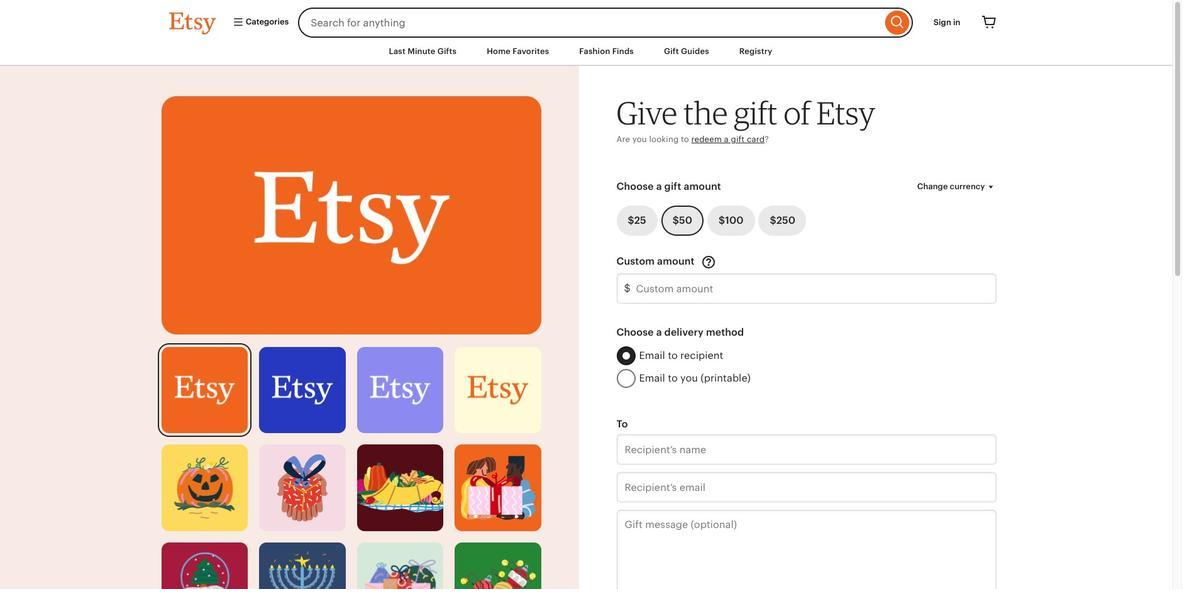Task type: locate. For each thing, give the bounding box(es) containing it.
to inside give the gift of etsy are you looking to redeem a gift card ?
[[681, 134, 690, 144]]

1 vertical spatial a
[[657, 181, 662, 193]]

change currency
[[918, 182, 986, 191]]

illustration of hands cradling a snow globe with a green christmas tree and falling snow against a maroon red background with a small etsy logo in white font in the top left corner.. image
[[161, 543, 248, 590]]

illustration of two people holding a large pink gift box with white zig zag stripes and a red and pink ribbon, on an orange background with a small etsy logo in white font in the top left corner image
[[455, 445, 541, 532]]

0 vertical spatial choose
[[617, 181, 654, 193]]

a
[[725, 134, 729, 144], [657, 181, 662, 193], [657, 327, 662, 339]]

to for you
[[668, 372, 678, 384]]

to down choose a delivery method
[[668, 350, 678, 362]]

0 vertical spatial to
[[681, 134, 690, 144]]

illustration of an assortment of multicolored wrapped presents with a light pastel green background and a small etsy logo in white font in the top left corner image
[[357, 543, 444, 590]]

to
[[681, 134, 690, 144], [668, 350, 678, 362], [668, 372, 678, 384]]

you inside give the gift of etsy are you looking to redeem a gift card ?
[[633, 134, 647, 144]]

2 email from the top
[[640, 372, 666, 384]]

fashion finds link
[[570, 40, 644, 63]]

1 choose from the top
[[617, 181, 654, 193]]

you down email to recipient
[[681, 372, 698, 384]]

0 horizontal spatial you
[[633, 134, 647, 144]]

looking
[[650, 134, 679, 144]]

2 vertical spatial to
[[668, 372, 678, 384]]

a left delivery
[[657, 327, 662, 339]]

currency
[[951, 182, 986, 191]]

gift up the $50
[[665, 181, 682, 193]]

gifts
[[438, 47, 457, 56]]

banner
[[146, 0, 1027, 38]]

amount
[[684, 181, 722, 193], [658, 256, 695, 268]]

give the gift of etsy are you looking to redeem a gift card ?
[[617, 94, 876, 144]]

?
[[765, 134, 769, 144]]

email
[[640, 350, 666, 362], [640, 372, 666, 384]]

in
[[954, 18, 961, 27]]

1 vertical spatial email
[[640, 372, 666, 384]]

illustration of an assortment of 3 sphere ornaments with red and golden yellow colors and a string of lights running through them on a green background with a small etsy logo in white font in the top left corner image
[[455, 543, 541, 590]]

a for choose a gift amount
[[657, 181, 662, 193]]

(printable)
[[701, 372, 751, 384]]

1 vertical spatial gift
[[731, 134, 745, 144]]

choose left delivery
[[617, 327, 654, 339]]

1 vertical spatial amount
[[658, 256, 695, 268]]

gift left card at the top of the page
[[731, 134, 745, 144]]

0 vertical spatial etsy logo with white font on an orange background image
[[161, 96, 541, 335]]

1 vertical spatial etsy logo with white font on an orange background image
[[161, 347, 248, 434]]

gift for of
[[734, 94, 778, 132]]

you
[[633, 134, 647, 144], [681, 372, 698, 384]]

registry
[[740, 47, 773, 56]]

None search field
[[298, 8, 913, 38]]

0 vertical spatial gift
[[734, 94, 778, 132]]

to
[[617, 418, 628, 430]]

0 vertical spatial email
[[640, 350, 666, 362]]

$50
[[673, 215, 693, 227]]

minute
[[408, 47, 436, 56]]

2 vertical spatial a
[[657, 327, 662, 339]]

Gift message (optional) text field
[[617, 510, 997, 590]]

2 vertical spatial gift
[[665, 181, 682, 193]]

choose
[[617, 181, 654, 193], [617, 327, 654, 339]]

etsy logo with orange font on a lavender background image
[[357, 347, 444, 434]]

$100
[[719, 215, 744, 227]]

to right looking
[[681, 134, 690, 144]]

1 horizontal spatial you
[[681, 372, 698, 384]]

choose up $25
[[617, 181, 654, 193]]

illustration of two open hands holding a small box wrapped in a red paper with white confetti design on a light pink background with and small etsy logo in the top left corner in black font image
[[259, 445, 346, 532]]

Custom amount number field
[[617, 274, 997, 304]]

banner containing categories
[[146, 0, 1027, 38]]

2 choose from the top
[[617, 327, 654, 339]]

illustration of a yellow cornucopia sitting on a white tablecloth with turquoise checkers and overfilling with an orange gourd, yellow corn, pink grapes, as well as seasonal foliage floating behind. the background is burgundy with a small etsy logo in white font in the top left corner. image
[[357, 445, 444, 532]]

a right redeem
[[725, 134, 729, 144]]

fashion finds
[[580, 47, 634, 56]]

amount right the custom
[[658, 256, 695, 268]]

1 vertical spatial to
[[668, 350, 678, 362]]

amount up the $50
[[684, 181, 722, 193]]

etsy logo with white font on an orange background image
[[161, 96, 541, 335], [161, 347, 248, 434]]

1 vertical spatial choose
[[617, 327, 654, 339]]

the
[[684, 94, 728, 132]]

to down email to recipient
[[668, 372, 678, 384]]

email down email to recipient
[[640, 372, 666, 384]]

menu bar
[[146, 38, 1027, 66]]

0 vertical spatial you
[[633, 134, 647, 144]]

last minute gifts
[[389, 47, 457, 56]]

you right are
[[633, 134, 647, 144]]

illustration of lit menorah with a star as the center candle flame on a dark blue background with a small etsy logo in white font in the top left corner image
[[259, 543, 346, 590]]

gift guides link
[[655, 40, 719, 63]]

0 vertical spatial a
[[725, 134, 729, 144]]

choose for choose a gift amount
[[617, 181, 654, 193]]

gift
[[664, 47, 679, 56]]

finds
[[613, 47, 634, 56]]

gift up card at the top of the page
[[734, 94, 778, 132]]

etsy
[[817, 94, 876, 132]]

a down looking
[[657, 181, 662, 193]]

email down choose a delivery method
[[640, 350, 666, 362]]

a inside give the gift of etsy are you looking to redeem a gift card ?
[[725, 134, 729, 144]]

1 email from the top
[[640, 350, 666, 362]]

sign
[[934, 18, 952, 27]]

sign in button
[[925, 11, 971, 34]]

gift
[[734, 94, 778, 132], [731, 134, 745, 144], [665, 181, 682, 193]]



Task type: describe. For each thing, give the bounding box(es) containing it.
Search for anything text field
[[298, 8, 883, 38]]

email to you (printable)
[[640, 372, 751, 384]]

redeem
[[692, 134, 722, 144]]

change
[[918, 182, 949, 191]]

illustration of an orange pumpkin with a carved face on a bed of green with a yellow background and a small etsy logo in the top left corner in black font image
[[161, 445, 248, 532]]

last minute gifts link
[[380, 40, 466, 63]]

menu bar containing last minute gifts
[[146, 38, 1027, 66]]

sign in
[[934, 18, 961, 27]]

redeem a gift card link
[[692, 134, 765, 144]]

email for email to recipient
[[640, 350, 666, 362]]

etsy logo with white font on a cream background image
[[455, 347, 541, 434]]

1 etsy logo with white font on an orange background image from the top
[[161, 96, 541, 335]]

of
[[784, 94, 811, 132]]

a for choose a delivery method
[[657, 327, 662, 339]]

method
[[707, 327, 745, 339]]

home favorites
[[487, 47, 550, 56]]

email for email to you (printable)
[[640, 372, 666, 384]]

choose a gift amount
[[617, 181, 722, 193]]

choose for choose a delivery method
[[617, 327, 654, 339]]

home favorites link
[[478, 40, 559, 63]]

are
[[617, 134, 631, 144]]

Recipient's email email field
[[617, 473, 997, 503]]

delivery
[[665, 327, 704, 339]]

1 vertical spatial you
[[681, 372, 698, 384]]

guides
[[681, 47, 710, 56]]

$250
[[770, 215, 796, 227]]

choose a delivery method
[[617, 327, 745, 339]]

$25
[[628, 215, 647, 227]]

2 etsy logo with white font on an orange background image from the top
[[161, 347, 248, 434]]

custom
[[617, 256, 655, 268]]

home
[[487, 47, 511, 56]]

last
[[389, 47, 406, 56]]

registry link
[[730, 40, 782, 63]]

email to recipient
[[640, 350, 724, 362]]

gift for amount
[[665, 181, 682, 193]]

favorites
[[513, 47, 550, 56]]

Recipient's name text field
[[617, 435, 997, 465]]

custom amount
[[617, 256, 698, 268]]

card
[[747, 134, 765, 144]]

recipient
[[681, 350, 724, 362]]

categories button
[[223, 11, 295, 34]]

categories
[[244, 17, 289, 27]]

give
[[617, 94, 678, 132]]

fashion
[[580, 47, 611, 56]]

etsy logo with white font on a blue background image
[[259, 347, 346, 434]]

0 vertical spatial amount
[[684, 181, 722, 193]]

gift guides
[[664, 47, 710, 56]]

to for recipient
[[668, 350, 678, 362]]

change currency button
[[908, 175, 1006, 198]]



Task type: vqa. For each thing, say whether or not it's contained in the screenshot.
(25%
no



